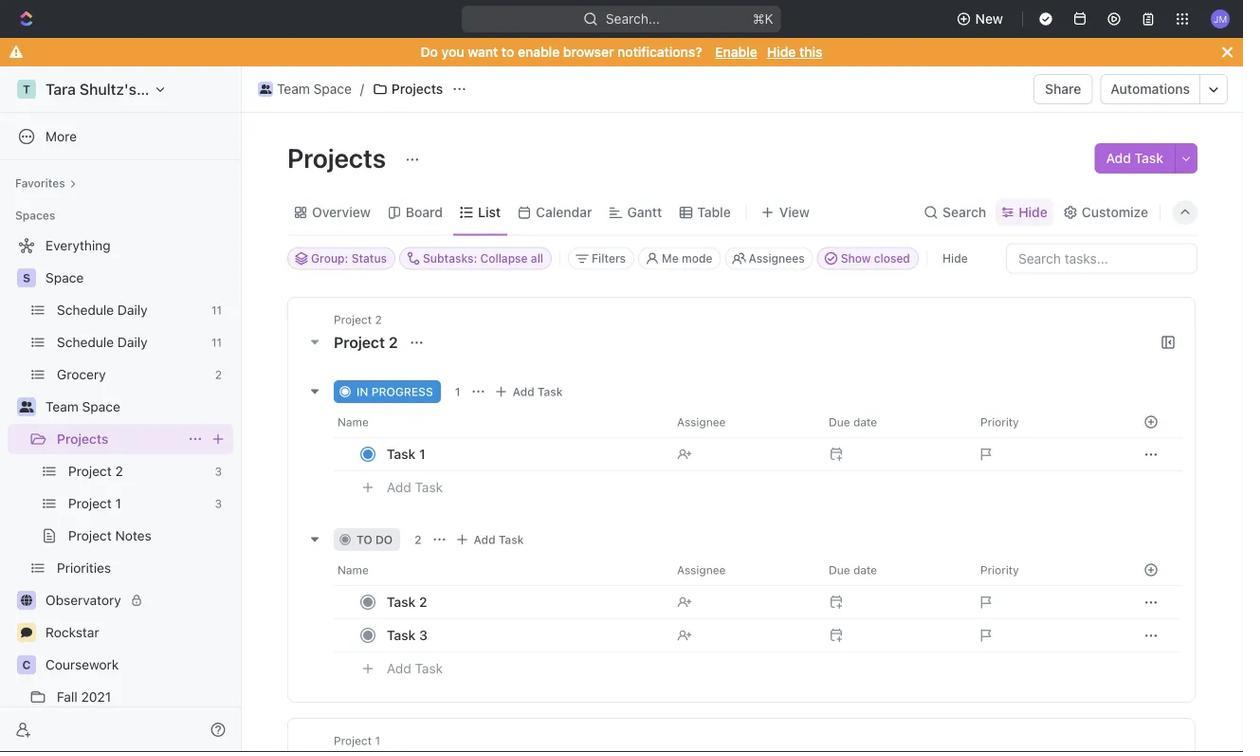 Task type: locate. For each thing, give the bounding box(es) containing it.
space left /
[[314, 81, 352, 97]]

task 2 link
[[382, 588, 662, 616]]

2 schedule daily from the top
[[57, 334, 148, 350]]

assignee
[[677, 415, 726, 428], [677, 563, 726, 576]]

gantt
[[627, 204, 662, 220]]

2 name button from the top
[[334, 554, 666, 585]]

list link
[[474, 199, 501, 226]]

show
[[841, 252, 871, 265]]

2 assignee button from the top
[[666, 554, 818, 585]]

2 daily from the top
[[117, 334, 148, 350]]

add task button up task 2 link
[[451, 528, 532, 551]]

daily for second schedule daily 'link' from the bottom
[[117, 302, 148, 318]]

add task down task 1
[[387, 479, 443, 495]]

project notes link
[[68, 521, 230, 551]]

0 vertical spatial projects link
[[368, 78, 448, 101]]

1 horizontal spatial hide
[[943, 252, 968, 265]]

to right want
[[502, 44, 514, 60]]

1 vertical spatial hide
[[1019, 204, 1048, 220]]

schedule daily link
[[57, 295, 204, 325], [57, 327, 204, 358]]

assignees
[[749, 252, 805, 265]]

project 2 up in
[[334, 333, 402, 351]]

schedule down space link
[[57, 302, 114, 318]]

to do
[[357, 533, 393, 546]]

0 vertical spatial date
[[853, 415, 877, 428]]

priority for 1
[[981, 415, 1019, 428]]

1 assignee button from the top
[[666, 406, 818, 437]]

1 vertical spatial user group image
[[19, 401, 34, 413]]

1 daily from the top
[[117, 302, 148, 318]]

0 vertical spatial priority
[[981, 415, 1019, 428]]

1 horizontal spatial team space
[[277, 81, 352, 97]]

project 1
[[68, 496, 121, 511], [334, 734, 380, 747]]

1 vertical spatial assignee button
[[666, 554, 818, 585]]

2
[[375, 312, 382, 326], [389, 333, 398, 351], [215, 368, 222, 381], [115, 463, 123, 479], [415, 533, 422, 546], [419, 594, 427, 609]]

0 vertical spatial schedule daily link
[[57, 295, 204, 325]]

notifications?
[[618, 44, 702, 60]]

group:
[[311, 252, 348, 265]]

add task up task 2 link
[[474, 533, 524, 546]]

0 vertical spatial team space link
[[253, 78, 356, 101]]

0 vertical spatial team
[[277, 81, 310, 97]]

coursework link
[[46, 650, 230, 680]]

1 schedule from the top
[[57, 302, 114, 318]]

3 right project 2 'link'
[[215, 465, 222, 478]]

0 vertical spatial daily
[[117, 302, 148, 318]]

2021
[[81, 689, 111, 705]]

tara shultz's workspace, , element
[[17, 80, 36, 99]]

1 horizontal spatial projects link
[[368, 78, 448, 101]]

0 vertical spatial schedule
[[57, 302, 114, 318]]

1 vertical spatial space
[[46, 270, 84, 285]]

project 2
[[334, 312, 382, 326], [334, 333, 402, 351], [68, 463, 123, 479]]

coursework
[[46, 657, 119, 672]]

1 due from the top
[[829, 415, 850, 428]]

fall 2021
[[57, 689, 111, 705]]

team space link left /
[[253, 78, 356, 101]]

want
[[468, 44, 498, 60]]

project 2 down group: status
[[334, 312, 382, 326]]

1 priority button from the top
[[969, 406, 1121, 437]]

task up task 1 link
[[538, 385, 563, 398]]

0 horizontal spatial projects link
[[57, 424, 180, 454]]

0 vertical spatial priority button
[[969, 406, 1121, 437]]

1 vertical spatial team space
[[46, 399, 120, 414]]

⌘k
[[753, 11, 774, 27]]

subtasks:
[[423, 252, 477, 265]]

jm button
[[1205, 4, 1236, 34]]

11
[[211, 303, 222, 317], [211, 336, 222, 349]]

name button up task 2 link
[[334, 554, 666, 585]]

projects down do on the top
[[392, 81, 443, 97]]

projects
[[392, 81, 443, 97], [287, 142, 392, 173], [57, 431, 109, 447]]

board
[[406, 204, 443, 220]]

0 horizontal spatial user group image
[[19, 401, 34, 413]]

0 vertical spatial name button
[[334, 406, 666, 437]]

space link
[[46, 263, 230, 293]]

1 vertical spatial due date button
[[818, 554, 969, 585]]

calendar link
[[532, 199, 592, 226]]

2 vertical spatial projects
[[57, 431, 109, 447]]

daily down space link
[[117, 302, 148, 318]]

rockstar
[[46, 625, 99, 640]]

projects link up project 2 'link'
[[57, 424, 180, 454]]

name down to do
[[338, 563, 369, 576]]

1 vertical spatial team
[[46, 399, 79, 414]]

0 horizontal spatial project 1
[[68, 496, 121, 511]]

new
[[976, 11, 1003, 27]]

2 down "status"
[[375, 312, 382, 326]]

0 vertical spatial to
[[502, 44, 514, 60]]

name button
[[334, 406, 666, 437], [334, 554, 666, 585]]

user group image
[[260, 84, 271, 94], [19, 401, 34, 413]]

1 vertical spatial priority
[[981, 563, 1019, 576]]

hide left this
[[767, 44, 796, 60]]

2 up project 1 link
[[115, 463, 123, 479]]

daily for first schedule daily 'link' from the bottom
[[117, 334, 148, 350]]

1 vertical spatial schedule daily
[[57, 334, 148, 350]]

3
[[215, 465, 222, 478], [215, 497, 222, 510], [419, 627, 428, 643]]

1 assignee from the top
[[677, 415, 726, 428]]

comment image
[[21, 627, 32, 638]]

schedule daily
[[57, 302, 148, 318], [57, 334, 148, 350]]

add task button down task 1
[[378, 476, 451, 498]]

overview link
[[308, 199, 371, 226]]

1 vertical spatial daily
[[117, 334, 148, 350]]

closed
[[874, 252, 910, 265]]

date
[[853, 415, 877, 428], [853, 563, 877, 576]]

team space link down grocery link
[[46, 392, 230, 422]]

1 due date from the top
[[829, 415, 877, 428]]

0 horizontal spatial team
[[46, 399, 79, 414]]

0 vertical spatial name
[[338, 415, 369, 428]]

observatory
[[46, 592, 121, 608]]

hide inside dropdown button
[[1019, 204, 1048, 220]]

0 vertical spatial schedule daily
[[57, 302, 148, 318]]

due date for name
[[829, 563, 877, 576]]

team space down the grocery
[[46, 399, 120, 414]]

priority
[[981, 415, 1019, 428], [981, 563, 1019, 576]]

add task button down task 3 on the left bottom
[[378, 657, 451, 680]]

2 vertical spatial project 2
[[68, 463, 123, 479]]

2 up in progress at the left bottom
[[389, 333, 398, 351]]

date for name
[[853, 563, 877, 576]]

daily up grocery link
[[117, 334, 148, 350]]

add task
[[1106, 150, 1164, 166], [513, 385, 563, 398], [387, 479, 443, 495], [474, 533, 524, 546], [387, 660, 443, 676]]

0 vertical spatial due date
[[829, 415, 877, 428]]

0 vertical spatial 3
[[215, 465, 222, 478]]

priority for 2
[[981, 563, 1019, 576]]

assignee button for 1
[[666, 406, 818, 437]]

priority button
[[969, 406, 1121, 437], [969, 554, 1121, 585]]

1 vertical spatial date
[[853, 563, 877, 576]]

1 vertical spatial schedule daily link
[[57, 327, 204, 358]]

1 priority from the top
[[981, 415, 1019, 428]]

schedule daily down space link
[[57, 302, 148, 318]]

space down everything
[[46, 270, 84, 285]]

1 vertical spatial name button
[[334, 554, 666, 585]]

projects up project 2 'link'
[[57, 431, 109, 447]]

2 priority from the top
[[981, 563, 1019, 576]]

to left do
[[357, 533, 372, 546]]

3 for 2
[[215, 465, 222, 478]]

project 1 inside the sidebar navigation
[[68, 496, 121, 511]]

2 horizontal spatial hide
[[1019, 204, 1048, 220]]

0 vertical spatial project 1
[[68, 496, 121, 511]]

subtasks: collapse all
[[423, 252, 544, 265]]

1 vertical spatial 11
[[211, 336, 222, 349]]

mode
[[682, 252, 713, 265]]

projects link
[[368, 78, 448, 101], [57, 424, 180, 454]]

1 vertical spatial due
[[829, 563, 850, 576]]

add task up customize
[[1106, 150, 1164, 166]]

project notes
[[68, 528, 152, 543]]

projects up the overview
[[287, 142, 392, 173]]

hide button
[[935, 247, 976, 270]]

team left /
[[277, 81, 310, 97]]

show closed
[[841, 252, 910, 265]]

schedule daily link up grocery link
[[57, 327, 204, 358]]

1 horizontal spatial project 1
[[334, 734, 380, 747]]

name button up task 1 link
[[334, 406, 666, 437]]

name down in
[[338, 415, 369, 428]]

more
[[46, 129, 77, 144]]

2 priority button from the top
[[969, 554, 1121, 585]]

0 vertical spatial user group image
[[260, 84, 271, 94]]

daily
[[117, 302, 148, 318], [117, 334, 148, 350]]

team down the grocery
[[46, 399, 79, 414]]

schedule up the grocery
[[57, 334, 114, 350]]

0 vertical spatial assignee
[[677, 415, 726, 428]]

project
[[334, 312, 372, 326], [334, 333, 385, 351], [68, 463, 112, 479], [68, 496, 112, 511], [68, 528, 112, 543], [334, 734, 372, 747]]

hide down search button
[[943, 252, 968, 265]]

project 1 link
[[68, 488, 207, 519]]

due
[[829, 415, 850, 428], [829, 563, 850, 576]]

task up task 3 on the left bottom
[[387, 594, 416, 609]]

3 for 1
[[215, 497, 222, 510]]

1 name button from the top
[[334, 406, 666, 437]]

hide
[[767, 44, 796, 60], [1019, 204, 1048, 220], [943, 252, 968, 265]]

1 vertical spatial schedule
[[57, 334, 114, 350]]

space down the grocery
[[82, 399, 120, 414]]

0 vertical spatial hide
[[767, 44, 796, 60]]

s
[[23, 271, 30, 285]]

2 name from the top
[[338, 563, 369, 576]]

0 vertical spatial due date button
[[818, 406, 969, 437]]

team space left /
[[277, 81, 352, 97]]

2 due from the top
[[829, 563, 850, 576]]

tree containing everything
[[8, 230, 233, 752]]

2 due date from the top
[[829, 563, 877, 576]]

3 up project notes link
[[215, 497, 222, 510]]

task 2
[[387, 594, 427, 609]]

0 horizontal spatial to
[[357, 533, 372, 546]]

3 down task 2 at the left bottom of page
[[419, 627, 428, 643]]

1 vertical spatial priority button
[[969, 554, 1121, 585]]

team
[[277, 81, 310, 97], [46, 399, 79, 414]]

0 horizontal spatial team space link
[[46, 392, 230, 422]]

1
[[455, 385, 461, 398], [419, 446, 425, 461], [115, 496, 121, 511], [375, 734, 380, 747]]

tara shultz's workspace
[[46, 80, 219, 98]]

0 vertical spatial 11
[[211, 303, 222, 317]]

group: status
[[311, 252, 387, 265]]

1 vertical spatial team space link
[[46, 392, 230, 422]]

1 vertical spatial assignee
[[677, 563, 726, 576]]

2 date from the top
[[853, 563, 877, 576]]

2 vertical spatial hide
[[943, 252, 968, 265]]

c
[[22, 658, 31, 671]]

me mode button
[[638, 247, 721, 270]]

2 due date button from the top
[[818, 554, 969, 585]]

customize button
[[1057, 199, 1154, 226]]

schedule
[[57, 302, 114, 318], [57, 334, 114, 350]]

collapse
[[480, 252, 528, 265]]

1 horizontal spatial team
[[277, 81, 310, 97]]

projects link down do on the top
[[368, 78, 448, 101]]

project 2 up project 1 link
[[68, 463, 123, 479]]

task down progress on the left
[[387, 446, 416, 461]]

2 right grocery link
[[215, 368, 222, 381]]

task up customize
[[1135, 150, 1164, 166]]

2 assignee from the top
[[677, 563, 726, 576]]

add
[[1106, 150, 1131, 166], [513, 385, 535, 398], [387, 479, 411, 495], [474, 533, 496, 546], [387, 660, 411, 676]]

1 vertical spatial name
[[338, 563, 369, 576]]

0 horizontal spatial team space
[[46, 399, 120, 414]]

space, , element
[[17, 268, 36, 287]]

1 horizontal spatial to
[[502, 44, 514, 60]]

team space link
[[253, 78, 356, 101], [46, 392, 230, 422]]

team space inside the sidebar navigation
[[46, 399, 120, 414]]

1 vertical spatial project 1
[[334, 734, 380, 747]]

due for assignee
[[829, 415, 850, 428]]

name
[[338, 415, 369, 428], [338, 563, 369, 576]]

1 vertical spatial due date
[[829, 563, 877, 576]]

space
[[314, 81, 352, 97], [46, 270, 84, 285], [82, 399, 120, 414]]

2 vertical spatial space
[[82, 399, 120, 414]]

everything
[[46, 238, 111, 253]]

schedule daily link down space link
[[57, 295, 204, 325]]

0 vertical spatial assignee button
[[666, 406, 818, 437]]

1 horizontal spatial user group image
[[260, 84, 271, 94]]

hide right the search
[[1019, 204, 1048, 220]]

0 vertical spatial space
[[314, 81, 352, 97]]

tree
[[8, 230, 233, 752]]

1 date from the top
[[853, 415, 877, 428]]

1 vertical spatial 3
[[215, 497, 222, 510]]

schedule daily up the grocery
[[57, 334, 148, 350]]

0 vertical spatial due
[[829, 415, 850, 428]]

1 due date button from the top
[[818, 406, 969, 437]]

task
[[1135, 150, 1164, 166], [538, 385, 563, 398], [387, 446, 416, 461], [415, 479, 443, 495], [499, 533, 524, 546], [387, 594, 416, 609], [387, 627, 416, 643], [415, 660, 443, 676]]

fall
[[57, 689, 78, 705]]

user group image inside tree
[[19, 401, 34, 413]]

1 horizontal spatial team space link
[[253, 78, 356, 101]]



Task type: vqa. For each thing, say whether or not it's contained in the screenshot.


Task type: describe. For each thing, give the bounding box(es) containing it.
assignee for 1
[[677, 415, 726, 428]]

jm
[[1214, 13, 1227, 24]]

grocery link
[[57, 359, 207, 390]]

coursework, , element
[[17, 655, 36, 674]]

notes
[[115, 528, 152, 543]]

list
[[478, 204, 501, 220]]

enable
[[715, 44, 758, 60]]

project inside project notes link
[[68, 528, 112, 543]]

project inside project 1 link
[[68, 496, 112, 511]]

task 3
[[387, 627, 428, 643]]

view button
[[755, 190, 816, 235]]

globe image
[[21, 595, 32, 606]]

search...
[[606, 11, 660, 27]]

priorities link
[[57, 553, 230, 583]]

due for name
[[829, 563, 850, 576]]

2 schedule from the top
[[57, 334, 114, 350]]

tree inside the sidebar navigation
[[8, 230, 233, 752]]

customize
[[1082, 204, 1148, 220]]

1 schedule daily from the top
[[57, 302, 148, 318]]

team inside tree
[[46, 399, 79, 414]]

grocery
[[57, 367, 106, 382]]

do
[[421, 44, 438, 60]]

this
[[800, 44, 823, 60]]

rockstar link
[[46, 617, 230, 648]]

table link
[[694, 199, 731, 226]]

fall 2021 link
[[57, 682, 230, 712]]

status
[[351, 252, 387, 265]]

automations button
[[1101, 75, 1200, 103]]

share button
[[1034, 74, 1093, 104]]

do you want to enable browser notifications? enable hide this
[[421, 44, 823, 60]]

priority button for 2
[[969, 554, 1121, 585]]

overview
[[312, 204, 371, 220]]

new button
[[949, 4, 1015, 34]]

hide inside button
[[943, 252, 968, 265]]

1 vertical spatial projects link
[[57, 424, 180, 454]]

favorites button
[[8, 172, 84, 194]]

workspace
[[140, 80, 219, 98]]

due date for assignee
[[829, 415, 877, 428]]

0 horizontal spatial hide
[[767, 44, 796, 60]]

1 inside the sidebar navigation
[[115, 496, 121, 511]]

task 1 link
[[382, 440, 662, 468]]

due date button for assignee
[[818, 406, 969, 437]]

0 vertical spatial team space
[[277, 81, 352, 97]]

assignees button
[[725, 247, 813, 270]]

board link
[[402, 199, 443, 226]]

shultz's
[[80, 80, 137, 98]]

add task button up task 1 link
[[490, 380, 570, 403]]

filters
[[592, 252, 626, 265]]

add task button up customize
[[1095, 143, 1175, 174]]

show closed button
[[817, 247, 919, 270]]

progress
[[372, 385, 433, 398]]

everything link
[[8, 230, 230, 261]]

add down task 3 on the left bottom
[[387, 660, 411, 676]]

add up task 2 link
[[474, 533, 496, 546]]

2 inside 'link'
[[115, 463, 123, 479]]

view button
[[755, 199, 816, 226]]

2 11 from the top
[[211, 336, 222, 349]]

task 1
[[387, 446, 425, 461]]

hide button
[[996, 199, 1053, 226]]

all
[[531, 252, 544, 265]]

1 vertical spatial to
[[357, 533, 372, 546]]

table
[[697, 204, 731, 220]]

1 vertical spatial projects
[[287, 142, 392, 173]]

due date button for name
[[818, 554, 969, 585]]

tara
[[46, 80, 76, 98]]

1 schedule daily link from the top
[[57, 295, 204, 325]]

Search tasks... text field
[[1007, 244, 1197, 273]]

1 11 from the top
[[211, 303, 222, 317]]

in
[[357, 385, 368, 398]]

0 vertical spatial projects
[[392, 81, 443, 97]]

projects inside tree
[[57, 431, 109, 447]]

2 schedule daily link from the top
[[57, 327, 204, 358]]

task down task 3 on the left bottom
[[415, 660, 443, 676]]

search button
[[918, 199, 992, 226]]

project 2 inside 'link'
[[68, 463, 123, 479]]

view
[[779, 204, 810, 220]]

add up customize
[[1106, 150, 1131, 166]]

project inside project 2 'link'
[[68, 463, 112, 479]]

in progress
[[357, 385, 433, 398]]

browser
[[563, 44, 614, 60]]

2 right do
[[415, 533, 422, 546]]

0 vertical spatial project 2
[[334, 312, 382, 326]]

filters button
[[568, 247, 635, 270]]

date for assignee
[[853, 415, 877, 428]]

calendar
[[536, 204, 592, 220]]

task up task 2 link
[[499, 533, 524, 546]]

share
[[1045, 81, 1082, 97]]

favorites
[[15, 176, 65, 190]]

1 name from the top
[[338, 415, 369, 428]]

assignee for 2
[[677, 563, 726, 576]]

task down task 2 at the left bottom of page
[[387, 627, 416, 643]]

t
[[23, 83, 30, 96]]

add down task 1
[[387, 479, 411, 495]]

priority button for 1
[[969, 406, 1121, 437]]

project 2 link
[[68, 456, 207, 487]]

task down task 1
[[415, 479, 443, 495]]

add task down task 3 on the left bottom
[[387, 660, 443, 676]]

you
[[442, 44, 464, 60]]

1 vertical spatial project 2
[[334, 333, 402, 351]]

do
[[376, 533, 393, 546]]

spaces
[[15, 209, 55, 222]]

/
[[360, 81, 364, 97]]

priorities
[[57, 560, 111, 576]]

automations
[[1111, 81, 1190, 97]]

enable
[[518, 44, 560, 60]]

add task up task 1 link
[[513, 385, 563, 398]]

2 vertical spatial 3
[[419, 627, 428, 643]]

me mode
[[662, 252, 713, 265]]

gantt link
[[624, 199, 662, 226]]

me
[[662, 252, 679, 265]]

more button
[[8, 121, 233, 152]]

sidebar navigation
[[0, 66, 246, 752]]

add up task 1 link
[[513, 385, 535, 398]]

2 up task 3 on the left bottom
[[419, 594, 427, 609]]

assignee button for 2
[[666, 554, 818, 585]]

task 3 link
[[382, 621, 662, 649]]



